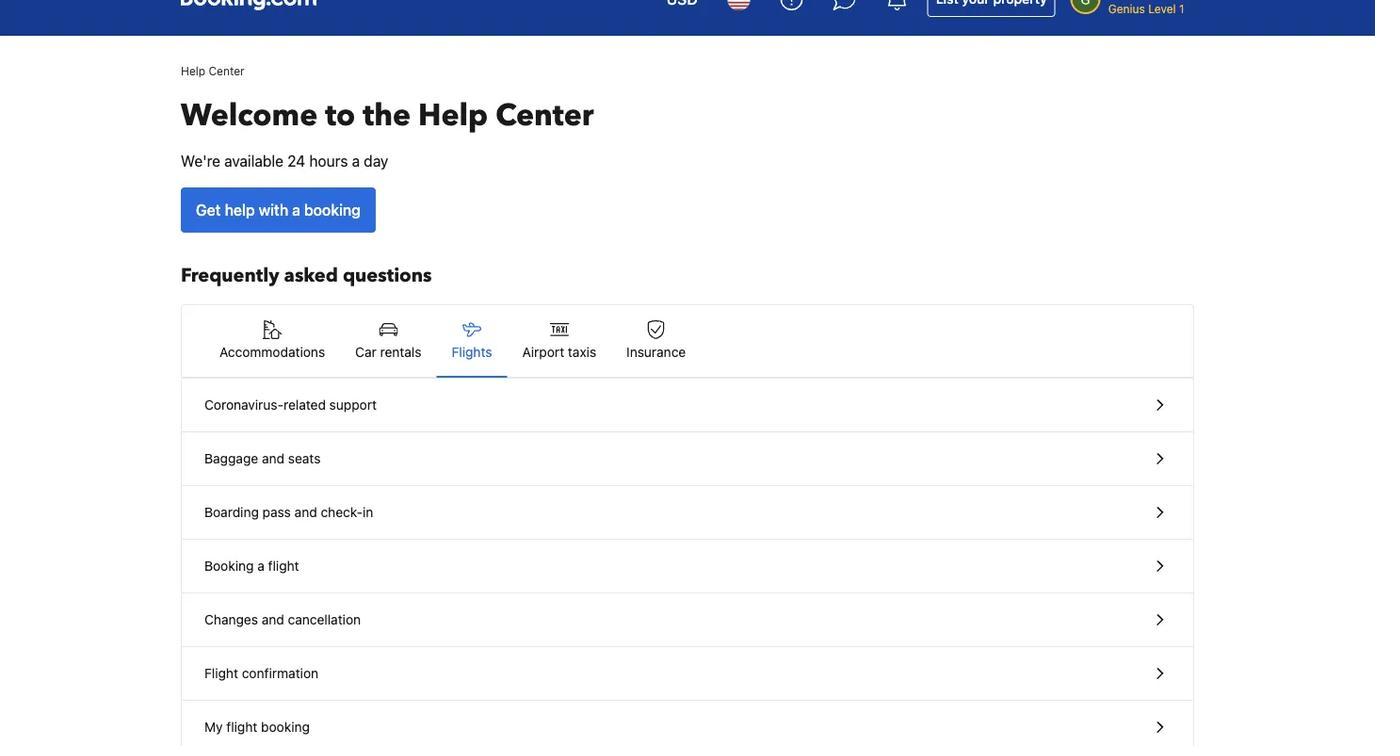 Task type: vqa. For each thing, say whether or not it's contained in the screenshot.
Privacy & Cookie Statement
no



Task type: locate. For each thing, give the bounding box(es) containing it.
to
[[325, 95, 356, 136]]

level
[[1149, 2, 1176, 15]]

car rentals
[[355, 344, 422, 360]]

cancellation
[[288, 612, 361, 628]]

genius level 1 link
[[1064, 0, 1202, 24]]

2 vertical spatial and
[[262, 612, 284, 628]]

baggage and seats
[[204, 451, 321, 466]]

booking down confirmation
[[261, 719, 310, 735]]

check-
[[321, 505, 363, 520]]

my flight booking button
[[182, 701, 1194, 746]]

seats
[[288, 451, 321, 466]]

1 horizontal spatial flight
[[268, 558, 299, 574]]

changes
[[204, 612, 258, 628]]

available
[[224, 152, 284, 170]]

flight confirmation button
[[182, 647, 1194, 701]]

1 vertical spatial flight
[[226, 719, 258, 735]]

genius
[[1109, 2, 1146, 15]]

get help with a booking
[[196, 201, 361, 219]]

a right booking
[[257, 558, 265, 574]]

frequently asked questions
[[181, 263, 432, 289]]

and
[[262, 451, 285, 466], [295, 505, 317, 520], [262, 612, 284, 628]]

booking down the "hours"
[[304, 201, 361, 219]]

airport
[[522, 344, 565, 360]]

0 vertical spatial flight
[[268, 558, 299, 574]]

1 horizontal spatial help
[[418, 95, 488, 136]]

booking a flight
[[204, 558, 299, 574]]

day
[[364, 152, 389, 170]]

2 vertical spatial a
[[257, 558, 265, 574]]

0 vertical spatial a
[[352, 152, 360, 170]]

tab list containing accommodations
[[182, 305, 1194, 379]]

baggage and seats button
[[182, 433, 1194, 486]]

0 horizontal spatial flight
[[226, 719, 258, 735]]

help
[[181, 64, 206, 77], [418, 95, 488, 136]]

1 horizontal spatial center
[[496, 95, 594, 136]]

and left seats
[[262, 451, 285, 466]]

help center
[[181, 64, 245, 77]]

flight right my
[[226, 719, 258, 735]]

a inside button
[[292, 201, 301, 219]]

0 horizontal spatial a
[[257, 558, 265, 574]]

boarding pass and check-in button
[[182, 486, 1194, 540]]

coronavirus-related support
[[204, 397, 377, 413]]

0 vertical spatial booking
[[304, 201, 361, 219]]

flights
[[452, 344, 492, 360]]

and right changes
[[262, 612, 284, 628]]

0 vertical spatial and
[[262, 451, 285, 466]]

center
[[209, 64, 245, 77], [496, 95, 594, 136]]

help up welcome
[[181, 64, 206, 77]]

a left day
[[352, 152, 360, 170]]

booking
[[204, 558, 254, 574]]

airport taxis
[[522, 344, 597, 360]]

welcome to the help center
[[181, 95, 594, 136]]

flight
[[268, 558, 299, 574], [226, 719, 258, 735]]

and for seats
[[262, 451, 285, 466]]

get
[[196, 201, 221, 219]]

flight up changes and cancellation
[[268, 558, 299, 574]]

my flight booking
[[204, 719, 310, 735]]

flight inside button
[[226, 719, 258, 735]]

and right pass
[[295, 505, 317, 520]]

help right the
[[418, 95, 488, 136]]

my
[[204, 719, 223, 735]]

taxis
[[568, 344, 597, 360]]

1 horizontal spatial a
[[292, 201, 301, 219]]

and inside button
[[262, 451, 285, 466]]

a
[[352, 152, 360, 170], [292, 201, 301, 219], [257, 558, 265, 574]]

a right with
[[292, 201, 301, 219]]

booking
[[304, 201, 361, 219], [261, 719, 310, 735]]

coronavirus-related support button
[[182, 379, 1194, 433]]

we're
[[181, 152, 221, 170]]

0 horizontal spatial help
[[181, 64, 206, 77]]

insurance button
[[612, 305, 701, 377]]

1 vertical spatial a
[[292, 201, 301, 219]]

1 vertical spatial help
[[418, 95, 488, 136]]

and for cancellation
[[262, 612, 284, 628]]

get help with a booking button
[[181, 188, 376, 233]]

0 horizontal spatial center
[[209, 64, 245, 77]]

genius level 1
[[1109, 2, 1185, 15]]

tab list
[[182, 305, 1194, 379]]

1 vertical spatial booking
[[261, 719, 310, 735]]



Task type: describe. For each thing, give the bounding box(es) containing it.
related
[[284, 397, 326, 413]]

flight
[[204, 666, 238, 681]]

booking inside my flight booking button
[[261, 719, 310, 735]]

car
[[355, 344, 377, 360]]

pass
[[263, 505, 291, 520]]

flights button
[[437, 305, 507, 377]]

we're available 24 hours a day
[[181, 152, 389, 170]]

in
[[363, 505, 374, 520]]

car rentals button
[[340, 305, 437, 377]]

changes and cancellation
[[204, 612, 361, 628]]

baggage
[[204, 451, 258, 466]]

coronavirus-
[[204, 397, 284, 413]]

boarding pass and check-in
[[204, 505, 374, 520]]

hours
[[309, 152, 348, 170]]

with
[[259, 201, 288, 219]]

asked
[[284, 263, 338, 289]]

accommodations
[[220, 344, 325, 360]]

flight inside 'button'
[[268, 558, 299, 574]]

rentals
[[380, 344, 422, 360]]

questions
[[343, 263, 432, 289]]

confirmation
[[242, 666, 319, 681]]

24
[[288, 152, 306, 170]]

insurance
[[627, 344, 686, 360]]

boarding
[[204, 505, 259, 520]]

frequently
[[181, 263, 279, 289]]

booking inside get help with a booking button
[[304, 201, 361, 219]]

flight confirmation
[[204, 666, 319, 681]]

booking a flight button
[[182, 540, 1194, 594]]

accommodations button
[[204, 305, 340, 377]]

1 vertical spatial and
[[295, 505, 317, 520]]

0 vertical spatial center
[[209, 64, 245, 77]]

1
[[1180, 2, 1185, 15]]

the
[[363, 95, 411, 136]]

support
[[330, 397, 377, 413]]

0 vertical spatial help
[[181, 64, 206, 77]]

2 horizontal spatial a
[[352, 152, 360, 170]]

changes and cancellation button
[[182, 594, 1194, 647]]

a inside 'button'
[[257, 558, 265, 574]]

booking.com online hotel reservations image
[[181, 0, 317, 10]]

help
[[225, 201, 255, 219]]

welcome
[[181, 95, 318, 136]]

1 vertical spatial center
[[496, 95, 594, 136]]

airport taxis button
[[507, 305, 612, 377]]



